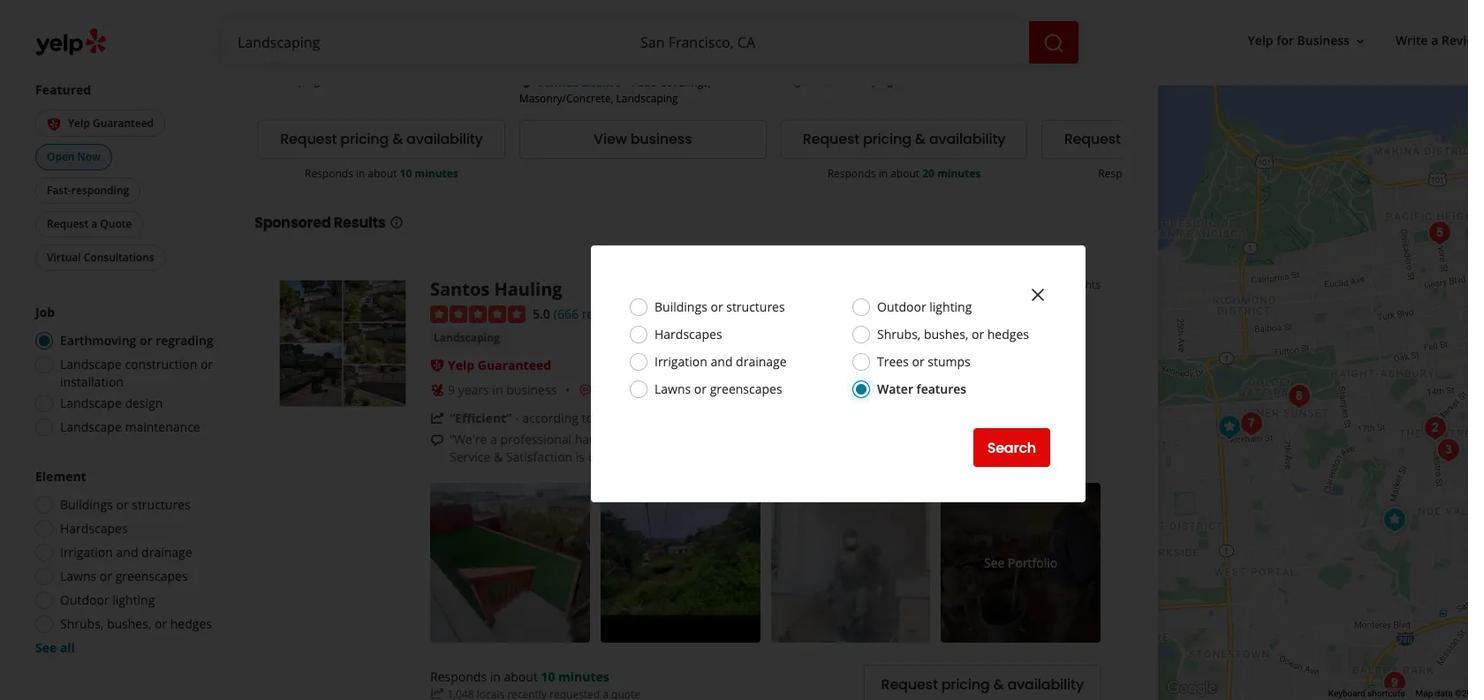 Task type: describe. For each thing, give the bounding box(es) containing it.
stones
[[673, 20, 721, 39]]

1 vertical spatial yelp guaranteed
[[448, 357, 551, 374]]

0 horizontal spatial santos hauling link
[[258, 20, 364, 39]]

data
[[1436, 689, 1453, 699]]

1 vertical spatial drainage
[[141, 545, 192, 562]]

of
[[954, 432, 965, 448]]

quote
[[100, 217, 132, 232]]

a for "we're
[[490, 432, 497, 448]]

users
[[621, 410, 653, 427]]

keyboard
[[1329, 689, 1366, 699]]

outdoor lighting inside search dialog
[[877, 299, 972, 315]]

clear
[[35, 53, 61, 68]]

license
[[581, 75, 621, 90]]

1 vertical spatial santos hauling image
[[1377, 503, 1412, 538]]

(224
[[643, 47, 668, 64]]

patio
[[632, 75, 657, 90]]

#1
[[612, 449, 627, 466]]

speaks spanish
[[596, 382, 686, 399]]

1 vertical spatial 5 star rating image
[[430, 306, 526, 324]]

user actions element
[[1234, 25, 1469, 60]]

reviews) for 4.5 (224 reviews)
[[671, 47, 718, 64]]

santos hauling for the rightmost santos hauling link
[[430, 277, 563, 301]]

16 speaks spanish v2 image
[[579, 384, 593, 398]]

20
[[923, 166, 935, 181]]

1 horizontal spatial guaranteed
[[478, 357, 551, 374]]

open for open now •
[[35, 23, 63, 39]]

4.5
[[622, 47, 639, 64]]

1 horizontal spatial (666
[[554, 306, 579, 322]]

spanish
[[640, 382, 686, 399]]

"we're a professional hauling, demolition, and landscape company offering a multitude of services. customer service & satisfaction is our #1 goal and mission. we cater to our…"
[[450, 432, 1078, 466]]

santos hauling image
[[1377, 503, 1412, 538]]

4.6 (73 reviews)
[[883, 47, 973, 64]]

0 vertical spatial earthmoving
[[97, 23, 160, 39]]

paver
[[629, 20, 670, 39]]

professional
[[501, 432, 572, 448]]

shrubs, inside search dialog
[[877, 326, 921, 343]]

keyboard shortcuts button
[[1329, 688, 1405, 701]]

landscape inside romero' landscape no reviews landscaping
[[1104, 20, 1179, 39]]

16 speech v2 image
[[430, 434, 444, 448]]

hedges inside option group
[[170, 617, 212, 634]]

outdoor inside search dialog
[[877, 299, 927, 315]]

featured group
[[32, 82, 219, 276]]

masonry/concrete,
[[519, 91, 614, 106]]

4.5 (224 reviews)
[[622, 47, 718, 64]]

is
[[576, 449, 585, 466]]

1 vertical spatial diamond
[[1015, 277, 1061, 292]]

5.0 link
[[533, 304, 550, 323]]

santos for the rightmost santos hauling link
[[430, 277, 490, 301]]

according
[[522, 410, 579, 427]]

fast-
[[47, 184, 71, 199]]

yelp for business
[[1248, 32, 1350, 49]]

1 horizontal spatial santos hauling link
[[430, 277, 563, 301]]

irrigation, landscaping
[[781, 73, 893, 88]]

lighting inside option group
[[112, 593, 155, 610]]

all for see all
[[60, 641, 75, 657]]

0 horizontal spatial lawns
[[60, 569, 97, 586]]

hardscapes inside search dialog
[[655, 326, 722, 343]]

shrubs, bushes, or hedges inside search dialog
[[877, 326, 1029, 343]]

reviews) for 4.6 (73 reviews)
[[925, 47, 973, 64]]

consultations
[[84, 251, 154, 266]]

bushes, inside search dialog
[[924, 326, 969, 343]]

buildings inside search dialog
[[655, 299, 708, 315]]

now for open now
[[77, 150, 101, 165]]

request inside button
[[47, 217, 89, 232]]

sponsored results
[[254, 213, 386, 233]]

yelp guaranteed inside the featured group
[[68, 116, 154, 131]]

0 horizontal spatial diamond
[[561, 20, 626, 39]]

irrigation and drainage inside search dialog
[[655, 353, 787, 370]]

(73
[[904, 47, 922, 64]]

company
[[779, 432, 832, 448]]

option group containing element
[[30, 469, 219, 658]]

lawns or greenscapes inside search dialog
[[655, 381, 783, 398]]

write a revie link
[[1389, 25, 1469, 57]]

landscape down landscape design
[[60, 420, 122, 437]]

a right offering
[[884, 432, 891, 448]]

verified license
[[537, 75, 621, 90]]

map region
[[1001, 31, 1469, 701]]

see portfolio link
[[941, 484, 1101, 643]]

demolition,
[[624, 432, 689, 448]]

featured
[[35, 82, 91, 99]]

-
[[515, 410, 519, 427]]

16 verified v2 image
[[519, 75, 534, 89]]

& inside "we're a professional hauling, demolition, and landscape company offering a multitude of services. customer service & satisfaction is our #1 goal and mission. we cater to our…"
[[494, 449, 503, 466]]

all for clear all
[[64, 53, 75, 68]]

go green landscape
[[781, 20, 925, 39]]

request a quote
[[47, 217, 132, 232]]

fast-responding
[[47, 184, 129, 199]]

0 vertical spatial responds in about 10 minutes
[[305, 166, 458, 181]]

0 vertical spatial 10
[[400, 166, 412, 181]]

0 vertical spatial yelp guaranteed button
[[35, 110, 165, 138]]

write a revie
[[1396, 32, 1469, 49]]

close image
[[1028, 284, 1049, 306]]

1 vertical spatial regrading
[[156, 333, 213, 350]]

see portfolio
[[984, 555, 1058, 572]]

0 horizontal spatial buildings or structures
[[60, 497, 191, 514]]

black
[[519, 20, 558, 39]]

patio coverings, masonry/concrete, landscaping
[[519, 75, 711, 106]]

1 horizontal spatial business
[[631, 129, 692, 150]]

1 vertical spatial greenscapes
[[115, 569, 188, 586]]

and inside search dialog
[[711, 353, 733, 370]]

blooms gardening image
[[1431, 433, 1466, 468]]

9
[[448, 382, 455, 399]]

landscaping link
[[430, 330, 503, 348]]

greenscapes inside search dialog
[[710, 381, 783, 398]]

cater
[[755, 449, 784, 466]]

portfolio
[[1008, 555, 1058, 572]]

4.5 star rating image
[[519, 48, 615, 66]]

9 years in business
[[448, 382, 557, 399]]

black diamond paver stones & landscape
[[519, 20, 813, 39]]

hauling for the rightmost santos hauling link
[[494, 277, 563, 301]]

4.6
[[883, 47, 901, 64]]

see for see portfolio
[[984, 555, 1005, 572]]

a for write
[[1432, 32, 1439, 49]]

open now
[[47, 150, 101, 165]]

view business link
[[519, 120, 767, 159]]

irrigation,
[[781, 73, 829, 88]]

job
[[35, 305, 55, 322]]

trees
[[877, 353, 909, 370]]

view business
[[594, 129, 692, 150]]

stumps
[[928, 353, 971, 370]]

years
[[458, 382, 489, 399]]

santos for leftmost santos hauling link
[[258, 20, 306, 39]]

landscape up irrigation,
[[739, 20, 813, 39]]

go
[[781, 20, 800, 39]]

landscaping inside patio coverings, masonry/concrete, landscaping
[[616, 91, 678, 106]]

and inside option group
[[116, 545, 138, 562]]

virtual
[[47, 251, 81, 266]]

virtual consultations button
[[35, 246, 166, 272]]

16 chevron down v2 image
[[1354, 34, 1368, 48]]

speaks
[[596, 382, 637, 399]]

search button
[[973, 429, 1051, 467]]

open now •
[[35, 23, 97, 39]]

16 info v2 image
[[389, 215, 403, 230]]

element
[[35, 469, 86, 486]]

structures inside search dialog
[[727, 299, 785, 315]]

hedges inside search dialog
[[988, 326, 1029, 343]]

1 16 trending v2 image from the top
[[430, 412, 444, 426]]

4.6 star rating image
[[781, 48, 876, 66]]

16 yelp guaranteed v2 image
[[47, 118, 61, 132]]

irrigation inside option group
[[60, 545, 113, 562]]

write
[[1396, 32, 1429, 49]]

1 vertical spatial shrubs, bushes, or hedges
[[60, 617, 212, 634]]

offering
[[836, 432, 881, 448]]

landscape up 4.6
[[850, 20, 925, 39]]

outdoor lighting inside option group
[[60, 593, 155, 610]]

0 horizontal spatial (666
[[381, 47, 406, 64]]

shrubs, inside option group
[[60, 617, 104, 634]]

5.0 for 5.0
[[533, 306, 550, 322]]

1 vertical spatial earthmoving
[[60, 333, 136, 350]]

landscape maintenance
[[60, 420, 200, 437]]

•
[[91, 23, 95, 39]]

reviews) for 5.0 (666 reviews)
[[409, 47, 457, 64]]

now for open now •
[[65, 23, 88, 39]]

see all button
[[35, 641, 75, 657]]

"efficient"
[[450, 410, 512, 427]]



Task type: locate. For each thing, give the bounding box(es) containing it.
buildings or structures
[[655, 299, 785, 315], [60, 497, 191, 514]]

installation
[[60, 375, 124, 391]]

map data ©20
[[1416, 689, 1469, 699]]

0 vertical spatial santos hauling link
[[258, 20, 364, 39]]

2 16 trending v2 image from the top
[[430, 688, 444, 701]]

0 horizontal spatial yelp
[[68, 116, 90, 131]]

iconyelpguaranteedbadgesmall image
[[430, 359, 444, 373], [430, 359, 444, 373]]

1 vertical spatial business
[[506, 382, 557, 399]]

0 horizontal spatial structures
[[132, 497, 191, 514]]

0 vertical spatial business
[[631, 129, 692, 150]]

fast-responding button
[[35, 178, 141, 205]]

yelp guaranteed up open now
[[68, 116, 154, 131]]

landscape construction or installation
[[60, 357, 213, 391]]

1 horizontal spatial buildings
[[655, 299, 708, 315]]

0 horizontal spatial outdoor lighting
[[60, 593, 155, 610]]

drainage inside search dialog
[[736, 353, 787, 370]]

guaranteed inside the featured group
[[93, 116, 154, 131]]

lighting
[[930, 299, 972, 315], [112, 593, 155, 610]]

yelp guaranteed
[[68, 116, 154, 131], [448, 357, 551, 374]]

shrubs, bushes, or hedges up see all
[[60, 617, 212, 634]]

0 horizontal spatial shrubs,
[[60, 617, 104, 634]]

earthmoving right •
[[97, 23, 160, 39]]

multitude
[[894, 432, 951, 448]]

1 horizontal spatial to
[[788, 449, 799, 466]]

2 horizontal spatial yelp
[[1248, 32, 1274, 49]]

1 vertical spatial 10
[[541, 669, 555, 686]]

landscaping inside button
[[434, 331, 500, 346]]

buildings down "element" on the bottom of the page
[[60, 497, 113, 514]]

0 vertical spatial yelp
[[1248, 32, 1274, 49]]

1 vertical spatial irrigation and drainage
[[60, 545, 192, 562]]

0 horizontal spatial yelp guaranteed button
[[35, 110, 165, 138]]

1 horizontal spatial yelp guaranteed
[[448, 357, 551, 374]]

logiculture image
[[1234, 406, 1269, 442]]

buildings
[[655, 299, 708, 315], [60, 497, 113, 514]]

5 star rating image
[[258, 48, 353, 66], [430, 306, 526, 324]]

(666 reviews)
[[554, 306, 629, 322]]

1 horizontal spatial hedges
[[988, 326, 1029, 343]]

heights
[[1063, 277, 1101, 292]]

1 vertical spatial shrubs,
[[60, 617, 104, 634]]

request
[[280, 129, 337, 150], [803, 129, 860, 150], [1064, 129, 1121, 150], [47, 217, 89, 232], [881, 675, 938, 695]]

lawns up see all
[[60, 569, 97, 586]]

0 vertical spatial irrigation
[[655, 353, 708, 370]]

0 horizontal spatial to
[[582, 410, 594, 427]]

0 vertical spatial hardscapes
[[655, 326, 722, 343]]

responds in about 20 minutes
[[828, 166, 981, 181]]

for
[[1277, 32, 1294, 49]]

0 horizontal spatial santos hauling image
[[277, 277, 409, 410]]

landscape inside landscape construction or installation
[[60, 357, 122, 374]]

lawns up demolition,
[[655, 381, 691, 398]]

water
[[877, 381, 914, 398]]

0 vertical spatial 5.0
[[361, 47, 378, 64]]

1 vertical spatial now
[[77, 150, 101, 165]]

open inside button
[[47, 150, 75, 165]]

to
[[582, 410, 594, 427], [788, 449, 799, 466]]

0 horizontal spatial guaranteed
[[93, 116, 154, 131]]

shrubs, bushes, or hedges up stumps
[[877, 326, 1029, 343]]

verified
[[537, 75, 579, 90]]

life garden image
[[1377, 666, 1412, 701]]

yelp left for
[[1248, 32, 1274, 49]]

santos hauling for leftmost santos hauling link
[[258, 20, 364, 39]]

to down company
[[788, 449, 799, 466]]

irrigation up spanish on the left bottom of page
[[655, 353, 708, 370]]

regrading
[[35, 39, 83, 54], [156, 333, 213, 350]]

0 horizontal spatial hauling
[[309, 20, 364, 39]]

search image
[[1044, 32, 1065, 54]]

shrubs, up trees
[[877, 326, 921, 343]]

0 horizontal spatial 5 star rating image
[[258, 48, 353, 66]]

1 horizontal spatial 5.0
[[533, 306, 550, 322]]

keyboard shortcuts
[[1329, 689, 1405, 699]]

landscaping inside romero' landscape no reviews landscaping
[[1042, 69, 1104, 84]]

1 vertical spatial lawns or greenscapes
[[60, 569, 188, 586]]

10
[[400, 166, 412, 181], [541, 669, 555, 686]]

16 trending v2 image
[[430, 412, 444, 426], [430, 688, 444, 701]]

info icon image
[[691, 383, 705, 397], [691, 383, 705, 397]]

see for see all
[[35, 641, 57, 657]]

no
[[1042, 47, 1057, 62]]

minutes for 4.6 (73 reviews)
[[938, 166, 981, 181]]

1 vertical spatial open
[[47, 150, 75, 165]]

landscape
[[739, 20, 813, 39], [850, 20, 925, 39], [1104, 20, 1179, 39], [60, 357, 122, 374], [60, 396, 122, 413], [60, 420, 122, 437]]

1 horizontal spatial santos hauling
[[430, 277, 563, 301]]

1 vertical spatial responds in about 10 minutes
[[430, 669, 610, 686]]

1 horizontal spatial drainage
[[736, 353, 787, 370]]

santos hauling image
[[277, 277, 409, 410], [1377, 503, 1412, 538]]

1 vertical spatial outdoor lighting
[[60, 593, 155, 610]]

1 horizontal spatial minutes
[[559, 669, 610, 686]]

irrigation inside search dialog
[[655, 353, 708, 370]]

lawns
[[655, 381, 691, 398], [60, 569, 97, 586]]

or
[[163, 23, 174, 39], [711, 299, 723, 315], [972, 326, 984, 343], [140, 333, 153, 350], [912, 353, 925, 370], [200, 357, 213, 374], [694, 381, 707, 398], [116, 497, 129, 514], [100, 569, 112, 586], [155, 617, 167, 634]]

1 horizontal spatial yelp
[[448, 357, 475, 374]]

strautman gardening pros image
[[1282, 379, 1317, 414]]

hardscapes
[[655, 326, 722, 343], [60, 521, 128, 538]]

our
[[588, 449, 608, 466]]

0 horizontal spatial irrigation and drainage
[[60, 545, 192, 562]]

0 vertical spatial santos hauling
[[258, 20, 364, 39]]

design
[[125, 396, 163, 413]]

satisfaction
[[506, 449, 573, 466]]

lawns or greenscapes
[[655, 381, 783, 398], [60, 569, 188, 586]]

a for request
[[91, 217, 97, 232]]

a down "efficient"
[[490, 432, 497, 448]]

5.0 (666 reviews)
[[361, 47, 457, 64]]

business
[[631, 129, 692, 150], [506, 382, 557, 399]]

1 vertical spatial (666
[[554, 306, 579, 322]]

guaranteed up open now
[[93, 116, 154, 131]]

0 horizontal spatial hedges
[[170, 617, 212, 634]]

hardscapes down "element" on the bottom of the page
[[60, 521, 128, 538]]

1 horizontal spatial yelp guaranteed button
[[448, 357, 551, 374]]

now left •
[[65, 23, 88, 39]]

sponsored
[[254, 213, 331, 233]]

liaison landscapes image
[[1422, 216, 1458, 251]]

irrigation and drainage
[[655, 353, 787, 370], [60, 545, 192, 562]]

1 horizontal spatial 5 star rating image
[[430, 306, 526, 324]]

1 vertical spatial santos hauling
[[430, 277, 563, 301]]

hauling for leftmost santos hauling link
[[309, 20, 364, 39]]

0 vertical spatial regrading
[[35, 39, 83, 54]]

maintenance
[[125, 420, 200, 437]]

or inside landscape construction or installation
[[200, 357, 213, 374]]

yelp up the 9
[[448, 357, 475, 374]]

0 vertical spatial lawns or greenscapes
[[655, 381, 783, 398]]

request a quote button
[[35, 212, 143, 239]]

0 vertical spatial open
[[35, 23, 63, 39]]

outdoor lighting up trees or stumps
[[877, 299, 972, 315]]

santos
[[258, 20, 306, 39], [430, 277, 490, 301]]

2 option group from the top
[[30, 469, 219, 658]]

1 vertical spatial structures
[[132, 497, 191, 514]]

0 horizontal spatial greenscapes
[[115, 569, 188, 586]]

0 vertical spatial to
[[582, 410, 594, 427]]

landscape down installation
[[60, 396, 122, 413]]

outdoor lighting up see all
[[60, 593, 155, 610]]

1 vertical spatial hedges
[[170, 617, 212, 634]]

hardscapes up spanish on the left bottom of page
[[655, 326, 722, 343]]

0 horizontal spatial buildings
[[60, 497, 113, 514]]

view
[[594, 129, 627, 150]]

0 horizontal spatial yelp guaranteed
[[68, 116, 154, 131]]

1 vertical spatial buildings or structures
[[60, 497, 191, 514]]

&
[[724, 20, 735, 39], [392, 129, 403, 150], [915, 129, 926, 150], [1177, 129, 1187, 150], [494, 449, 503, 466], [994, 675, 1004, 695]]

1 horizontal spatial bushes,
[[924, 326, 969, 343]]

reviews
[[1059, 47, 1099, 62]]

1 horizontal spatial regrading
[[156, 333, 213, 350]]

1 horizontal spatial structures
[[727, 299, 785, 315]]

landscape up installation
[[60, 357, 122, 374]]

0 vertical spatial buildings
[[655, 299, 708, 315]]

go green landscape image
[[1418, 411, 1453, 446], [1418, 411, 1453, 446]]

16 years in business v2 image
[[430, 384, 444, 398]]

outdoor up trees
[[877, 299, 927, 315]]

business up -
[[506, 382, 557, 399]]

results
[[334, 213, 386, 233]]

1 vertical spatial yelp
[[68, 116, 90, 131]]

0 horizontal spatial lighting
[[112, 593, 155, 610]]

0 horizontal spatial bushes,
[[107, 617, 151, 634]]

earthmoving up installation
[[60, 333, 136, 350]]

hauling
[[309, 20, 364, 39], [494, 277, 563, 301]]

regrading up construction
[[156, 333, 213, 350]]

a
[[1432, 32, 1439, 49], [91, 217, 97, 232], [490, 432, 497, 448], [884, 432, 891, 448]]

buildings up spanish on the left bottom of page
[[655, 299, 708, 315]]

0 horizontal spatial minutes
[[415, 166, 458, 181]]

1 horizontal spatial buildings or structures
[[655, 299, 785, 315]]

romero' landscape no reviews landscaping
[[1042, 20, 1179, 84]]

option group
[[30, 305, 219, 443], [30, 469, 219, 658]]

1 horizontal spatial santos
[[430, 277, 490, 301]]

hauling up "5.0" link
[[494, 277, 563, 301]]

earthmoving or regrading inside option group
[[60, 333, 213, 350]]

revie
[[1442, 32, 1469, 49]]

diamond
[[561, 20, 626, 39], [1015, 277, 1061, 292]]

regrading left •
[[35, 39, 83, 54]]

option group containing job
[[30, 305, 219, 443]]

guaranteed up 9 years in business
[[478, 357, 551, 374]]

0 horizontal spatial hardscapes
[[60, 521, 128, 538]]

(666 reviews) link
[[554, 304, 629, 323]]

business right view
[[631, 129, 692, 150]]

1 horizontal spatial lighting
[[930, 299, 972, 315]]

yelp guaranteed button up open now
[[35, 110, 165, 138]]

santos hauling link
[[258, 20, 364, 39], [430, 277, 563, 301]]

yelp guaranteed button up 9 years in business
[[448, 357, 551, 374]]

0 vertical spatial option group
[[30, 305, 219, 443]]

request pricing & availability
[[280, 129, 483, 150], [803, 129, 1006, 150], [1064, 129, 1267, 150], [881, 675, 1084, 695]]

1 vertical spatial guaranteed
[[478, 357, 551, 374]]

0 horizontal spatial santos hauling
[[258, 20, 364, 39]]

1 horizontal spatial 10
[[541, 669, 555, 686]]

trees or stumps
[[877, 353, 971, 370]]

1 vertical spatial earthmoving or regrading
[[60, 333, 213, 350]]

0 vertical spatial earthmoving or regrading
[[35, 23, 174, 54]]

landscape design
[[60, 396, 163, 413]]

verified license button
[[537, 73, 621, 90]]

now
[[65, 23, 88, 39], [77, 150, 101, 165]]

shrubs, up see all
[[60, 617, 104, 634]]

1 horizontal spatial outdoor lighting
[[877, 299, 972, 315]]

a inside write a revie link
[[1432, 32, 1439, 49]]

5.0
[[361, 47, 378, 64], [533, 306, 550, 322]]

0 vertical spatial hedges
[[988, 326, 1029, 343]]

customer
[[1021, 432, 1078, 448]]

0 vertical spatial buildings or structures
[[655, 299, 785, 315]]

1 option group from the top
[[30, 305, 219, 443]]

see all
[[35, 641, 75, 657]]

a left quote
[[91, 217, 97, 232]]

see inside see portfolio link
[[984, 555, 1005, 572]]

landscaping button
[[430, 330, 503, 348]]

greenscapes
[[710, 381, 783, 398], [115, 569, 188, 586]]

minutes
[[415, 166, 458, 181], [938, 166, 981, 181], [559, 669, 610, 686]]

"we're
[[450, 432, 487, 448]]

outdoor up see all
[[60, 593, 109, 610]]

1 vertical spatial to
[[788, 449, 799, 466]]

to inside "we're a professional hauling, demolition, and landscape company offering a multitude of services. customer service & satisfaction is our #1 goal and mission. we cater to our…"
[[788, 449, 799, 466]]

hauling,
[[575, 432, 621, 448]]

1 vertical spatial yelp guaranteed button
[[448, 357, 551, 374]]

a left revie
[[1432, 32, 1439, 49]]

1 horizontal spatial greenscapes
[[710, 381, 783, 398]]

green
[[803, 20, 846, 39]]

we
[[734, 449, 752, 466]]

lighting inside search dialog
[[930, 299, 972, 315]]

landscape right romero'
[[1104, 20, 1179, 39]]

open up clear
[[35, 23, 63, 39]]

minutes for 5.0 (666 reviews)
[[415, 166, 458, 181]]

hauling up 5.0 (666 reviews)
[[309, 20, 364, 39]]

open up the fast-
[[47, 150, 75, 165]]

2 horizontal spatial minutes
[[938, 166, 981, 181]]

a inside request a quote button
[[91, 217, 97, 232]]

yelp inside the featured group
[[68, 116, 90, 131]]

open for open now
[[47, 150, 75, 165]]

1 vertical spatial outdoor
[[60, 593, 109, 610]]

lawns inside search dialog
[[655, 381, 691, 398]]

None search field
[[224, 21, 1082, 64]]

1 vertical spatial santos hauling link
[[430, 277, 563, 301]]

shortcuts
[[1368, 689, 1405, 699]]

open
[[35, 23, 63, 39], [47, 150, 75, 165]]

virtual consultations
[[47, 251, 154, 266]]

1 horizontal spatial santos hauling image
[[1377, 503, 1412, 538]]

outdoor
[[877, 299, 927, 315], [60, 593, 109, 610]]

1 vertical spatial option group
[[30, 469, 219, 658]]

buildings inside option group
[[60, 497, 113, 514]]

0 vertical spatial irrigation and drainage
[[655, 353, 787, 370]]

1 horizontal spatial irrigation and drainage
[[655, 353, 787, 370]]

diamond left heights
[[1015, 277, 1061, 292]]

mission.
[[683, 449, 730, 466]]

yelp guaranteed up 9 years in business
[[448, 357, 551, 374]]

5.0 for 5.0 (666 reviews)
[[361, 47, 378, 64]]

now up fast-responding
[[77, 150, 101, 165]]

1 vertical spatial lawns
[[60, 569, 97, 586]]

yelp right '16 yelp guaranteed v2' icon
[[68, 116, 90, 131]]

to left 177
[[582, 410, 594, 427]]

google image
[[1163, 678, 1221, 701]]

features
[[917, 381, 967, 398]]

search dialog
[[0, 0, 1469, 701]]

bushes,
[[924, 326, 969, 343], [107, 617, 151, 634]]

diamond heights
[[1015, 277, 1101, 292]]

0 vertical spatial 5 star rating image
[[258, 48, 353, 66]]

diamond up the "4.5 star rating" image
[[561, 20, 626, 39]]

0 vertical spatial all
[[64, 53, 75, 68]]

romero' landscape link
[[1042, 20, 1179, 39]]

1 horizontal spatial lawns
[[655, 381, 691, 398]]

0 vertical spatial shrubs, bushes, or hedges
[[877, 326, 1029, 343]]

shrubs, bushes, or hedges
[[877, 326, 1029, 343], [60, 617, 212, 634]]

bernard landscaping image
[[1212, 410, 1247, 445]]

now inside button
[[77, 150, 101, 165]]

yelp inside button
[[1248, 32, 1274, 49]]

open now button
[[35, 145, 112, 171]]

all
[[64, 53, 75, 68], [60, 641, 75, 657]]

irrigation down "element" on the bottom of the page
[[60, 545, 113, 562]]

0 horizontal spatial irrigation
[[60, 545, 113, 562]]

0 horizontal spatial 5.0
[[361, 47, 378, 64]]

buildings or structures inside search dialog
[[655, 299, 785, 315]]

1 vertical spatial see
[[35, 641, 57, 657]]

construction
[[125, 357, 197, 374]]



Task type: vqa. For each thing, say whether or not it's contained in the screenshot.
Hainan
no



